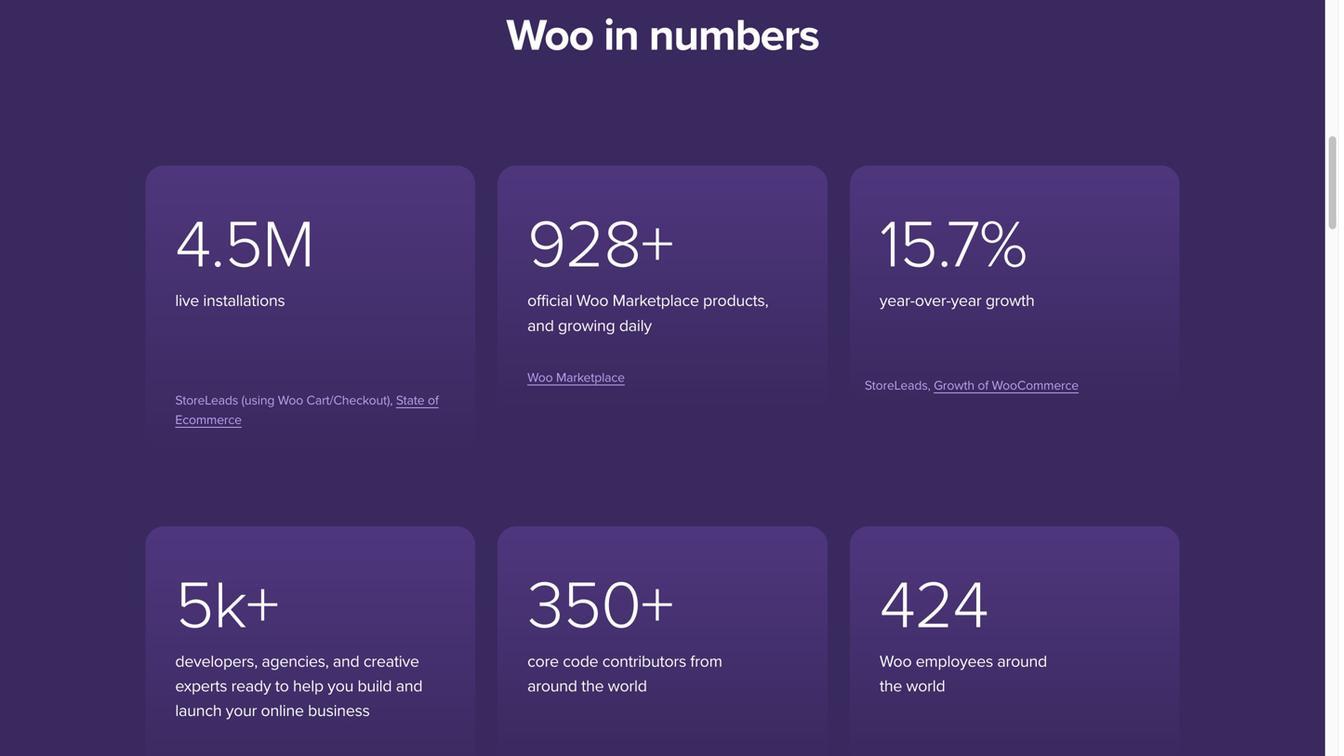 Task type: describe. For each thing, give the bounding box(es) containing it.
350+ core code contributors from around the world
[[528, 566, 723, 696]]

build
[[358, 676, 392, 696]]

year
[[951, 291, 982, 311]]

marketplace inside 928+ official woo marketplace products, and growing daily
[[613, 291, 699, 311]]

storeleads
[[175, 392, 238, 408]]

2 vertical spatial and
[[396, 676, 423, 696]]

woo left in on the top
[[506, 9, 594, 62]]

developers,
[[175, 652, 258, 672]]

growth
[[934, 378, 975, 393]]

woo inside 928+ official woo marketplace products, and growing daily
[[577, 291, 609, 311]]

over-
[[915, 291, 951, 311]]

growth of woocommerce link
[[934, 378, 1079, 393]]

(using
[[242, 392, 275, 408]]

15.7%
[[880, 205, 1027, 286]]

424
[[880, 566, 989, 646]]

350+
[[528, 566, 673, 646]]

employees
[[916, 652, 994, 672]]

424 woo employees around the world
[[880, 566, 1047, 696]]

ecommerce
[[175, 412, 242, 428]]

business
[[308, 701, 370, 721]]

4.5m
[[175, 205, 314, 286]]

numbers
[[649, 9, 819, 62]]

launch
[[175, 701, 222, 721]]

928+ official woo marketplace products, and growing daily
[[528, 205, 769, 336]]

woo marketplace
[[528, 370, 625, 386]]

storeleads,
[[865, 378, 931, 393]]

contributors
[[603, 652, 687, 672]]

products,
[[703, 291, 769, 311]]

official
[[528, 291, 573, 311]]

world inside 424 woo employees around the world
[[906, 676, 946, 696]]

live
[[175, 291, 199, 311]]

the inside 424 woo employees around the world
[[880, 676, 902, 696]]

core
[[528, 652, 559, 672]]

and inside 928+ official woo marketplace products, and growing daily
[[528, 316, 554, 336]]

storeleads, growth of woocommerce
[[865, 378, 1079, 393]]

woocommerce
[[992, 378, 1079, 393]]

you
[[328, 676, 354, 696]]

experts
[[175, 676, 227, 696]]

woo right (using
[[278, 392, 303, 408]]

world inside 350+ core code contributors from around the world
[[608, 676, 647, 696]]



Task type: locate. For each thing, give the bounding box(es) containing it.
the inside 350+ core code contributors from around the world
[[582, 676, 604, 696]]

storeleads (using woo cart/checkout),
[[175, 392, 396, 408]]

woo left the employees
[[880, 652, 912, 672]]

5k+ developers, agencies, and creative experts ready to help you build and launch your online business
[[175, 566, 423, 721]]

marketplace down growing
[[556, 370, 625, 386]]

0 horizontal spatial world
[[608, 676, 647, 696]]

around inside 424 woo employees around the world
[[998, 652, 1047, 672]]

world down contributors
[[608, 676, 647, 696]]

to
[[275, 676, 289, 696]]

the down 424
[[880, 676, 902, 696]]

1 vertical spatial marketplace
[[556, 370, 625, 386]]

creative
[[364, 652, 419, 672]]

world
[[608, 676, 647, 696], [906, 676, 946, 696]]

of right growth
[[978, 378, 989, 393]]

help
[[293, 676, 324, 696]]

around inside 350+ core code contributors from around the world
[[528, 676, 577, 696]]

woo
[[506, 9, 594, 62], [577, 291, 609, 311], [528, 370, 553, 386], [278, 392, 303, 408], [880, 652, 912, 672]]

1 world from the left
[[608, 676, 647, 696]]

0 horizontal spatial and
[[333, 652, 360, 672]]

state of ecommerce
[[175, 392, 439, 428]]

1 the from the left
[[582, 676, 604, 696]]

1 vertical spatial and
[[333, 652, 360, 672]]

the
[[582, 676, 604, 696], [880, 676, 902, 696]]

and up you at the left bottom
[[333, 652, 360, 672]]

4.5m live installations
[[175, 205, 314, 311]]

around down core
[[528, 676, 577, 696]]

your
[[226, 701, 257, 721]]

around right the employees
[[998, 652, 1047, 672]]

marketplace up daily
[[613, 291, 699, 311]]

0 vertical spatial and
[[528, 316, 554, 336]]

online
[[261, 701, 304, 721]]

ready
[[231, 676, 271, 696]]

1 horizontal spatial and
[[396, 676, 423, 696]]

0 vertical spatial marketplace
[[613, 291, 699, 311]]

1 horizontal spatial around
[[998, 652, 1047, 672]]

5k+
[[175, 566, 279, 646]]

2 horizontal spatial and
[[528, 316, 554, 336]]

growth
[[986, 291, 1035, 311]]

installations
[[203, 291, 285, 311]]

1 vertical spatial around
[[528, 676, 577, 696]]

15.7% year-over-year growth
[[880, 205, 1035, 311]]

and
[[528, 316, 554, 336], [333, 652, 360, 672], [396, 676, 423, 696]]

woo in numbers
[[506, 9, 819, 62]]

and down official
[[528, 316, 554, 336]]

marketplace
[[613, 291, 699, 311], [556, 370, 625, 386]]

of right state
[[428, 392, 439, 408]]

year-
[[880, 291, 915, 311]]

of inside the state of ecommerce
[[428, 392, 439, 408]]

state of ecommerce link
[[175, 392, 439, 428]]

in
[[604, 9, 639, 62]]

928+
[[528, 205, 673, 286]]

1 horizontal spatial of
[[978, 378, 989, 393]]

2 world from the left
[[906, 676, 946, 696]]

2 the from the left
[[880, 676, 902, 696]]

from
[[691, 652, 723, 672]]

woo marketplace link
[[528, 370, 625, 386]]

agencies,
[[262, 652, 329, 672]]

1 horizontal spatial the
[[880, 676, 902, 696]]

growing
[[558, 316, 615, 336]]

0 horizontal spatial of
[[428, 392, 439, 408]]

woo up growing
[[577, 291, 609, 311]]

woo inside 424 woo employees around the world
[[880, 652, 912, 672]]

and down creative
[[396, 676, 423, 696]]

the down code
[[582, 676, 604, 696]]

1 horizontal spatial world
[[906, 676, 946, 696]]

0 horizontal spatial the
[[582, 676, 604, 696]]

state
[[396, 392, 425, 408]]

0 vertical spatial around
[[998, 652, 1047, 672]]

code
[[563, 652, 599, 672]]

0 horizontal spatial around
[[528, 676, 577, 696]]

woo down official
[[528, 370, 553, 386]]

cart/checkout),
[[307, 392, 393, 408]]

daily
[[619, 316, 652, 336]]

world down the employees
[[906, 676, 946, 696]]

of
[[978, 378, 989, 393], [428, 392, 439, 408]]

around
[[998, 652, 1047, 672], [528, 676, 577, 696]]



Task type: vqa. For each thing, say whether or not it's contained in the screenshot.
2nd angle down icon from right
no



